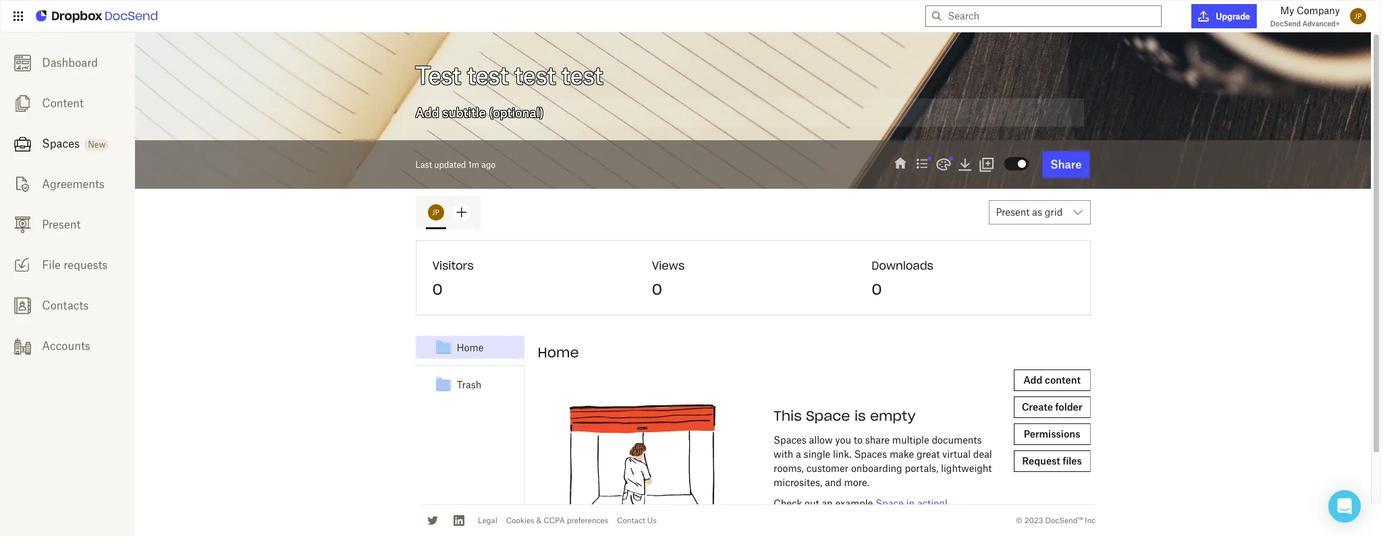 Task type: locate. For each thing, give the bounding box(es) containing it.
add content
[[1024, 375, 1081, 386]]

to
[[854, 435, 863, 446]]

cookies
[[506, 517, 535, 526]]

2 vertical spatial spaces
[[855, 449, 887, 461]]

0 horizontal spatial 0
[[433, 280, 443, 299]]

1 horizontal spatial add
[[1024, 375, 1043, 386]]

add inside 'button'
[[1024, 375, 1043, 386]]

subtitle
[[443, 105, 486, 120]]

2 horizontal spatial test
[[562, 61, 603, 90]]

file requests
[[42, 259, 108, 272]]

test test test test
[[416, 61, 603, 90]]

0 for views
[[652, 280, 663, 299]]

portals,
[[905, 463, 939, 475]]

requests
[[64, 259, 108, 272]]

present link
[[0, 205, 135, 245]]

add content button
[[1014, 370, 1091, 392]]

jp inside jp dropdown button
[[1355, 12, 1362, 20]]

trash
[[457, 379, 482, 391]]

1 horizontal spatial space
[[876, 498, 904, 510]]

test
[[416, 61, 461, 90]]

spaces new
[[42, 137, 106, 151]]

permissions button
[[1014, 424, 1091, 446]]

0 down downloads
[[872, 280, 882, 299]]

sidebar spaces image
[[14, 136, 31, 152]]

2 horizontal spatial 0
[[872, 280, 882, 299]]

folder
[[1056, 402, 1083, 413]]

space up allow at the right of the page
[[806, 408, 851, 425]]

spaces left new at the left top of page
[[42, 137, 80, 151]]

©
[[1016, 517, 1023, 526]]

1 vertical spatial jp
[[432, 209, 440, 217]]

1 horizontal spatial test
[[515, 61, 556, 90]]

allow
[[809, 435, 833, 446]]

1 vertical spatial space
[[876, 498, 904, 510]]

docsend™
[[1046, 517, 1083, 526]]

contact us
[[617, 517, 657, 526]]

sidebar present image
[[14, 217, 31, 234]]

cookies & ccpa preferences link
[[506, 517, 608, 526]]

action!
[[918, 498, 948, 510]]

add left "subtitle"
[[416, 105, 439, 120]]

space in action! link
[[876, 498, 948, 510]]

0 horizontal spatial jp
[[432, 209, 440, 217]]

2 0 from the left
[[652, 280, 663, 299]]

sidebar ndas image
[[14, 176, 31, 193]]

last
[[416, 160, 432, 170]]

accounts link
[[0, 326, 135, 367]]

you
[[836, 435, 852, 446]]

add
[[416, 105, 439, 120], [1024, 375, 1043, 386]]

0 horizontal spatial test
[[467, 61, 509, 90]]

0 vertical spatial space
[[806, 408, 851, 425]]

add for add subtitle (optional)
[[416, 105, 439, 120]]

0 down visitors
[[433, 280, 443, 299]]

0
[[433, 280, 443, 299], [652, 280, 663, 299], [872, 280, 882, 299]]

request
[[1023, 456, 1061, 467]]

agreements
[[42, 178, 105, 191]]

add for add content
[[1024, 375, 1043, 386]]

1 horizontal spatial 0
[[652, 280, 663, 299]]

dig_content folder default  24 image
[[435, 340, 451, 356]]

1 0 from the left
[[433, 280, 443, 299]]

in
[[907, 498, 915, 510]]

1m
[[468, 160, 479, 170]]

us
[[648, 517, 657, 526]]

onboarding
[[852, 463, 903, 475]]

0 vertical spatial spaces
[[42, 137, 80, 151]]

a
[[796, 449, 801, 461]]

add up create
[[1024, 375, 1043, 386]]

jp for jp button
[[432, 209, 440, 217]]

virtual
[[943, 449, 971, 461]]

1 horizontal spatial spaces
[[774, 435, 807, 446]]

jp
[[1355, 12, 1362, 20], [432, 209, 440, 217]]

views
[[652, 259, 685, 273]]

jp button
[[1347, 5, 1370, 28]]

files
[[1063, 456, 1082, 467]]

last updated 1m ago
[[416, 160, 496, 170]]

space left in
[[876, 498, 904, 510]]

receive image
[[14, 257, 31, 274]]

1 horizontal spatial jp
[[1355, 12, 1362, 20]]

home image
[[893, 156, 909, 172]]

cookies & ccpa preferences
[[506, 517, 608, 526]]

home
[[457, 342, 484, 354], [538, 344, 579, 361]]

dashboard link
[[0, 43, 135, 83]]

file requests link
[[0, 245, 135, 286]]

jp down updated
[[432, 209, 440, 217]]

jp right advanced+
[[1355, 12, 1362, 20]]

request files
[[1023, 456, 1082, 467]]

3 0 from the left
[[872, 280, 882, 299]]

0 down "views"
[[652, 280, 663, 299]]

(optional)
[[489, 105, 544, 120]]

spaces up onboarding
[[855, 449, 887, 461]]

spaces
[[42, 137, 80, 151], [774, 435, 807, 446], [855, 449, 887, 461]]

test
[[467, 61, 509, 90], [515, 61, 556, 90], [562, 61, 603, 90]]

ago
[[482, 160, 496, 170]]

0 horizontal spatial spaces
[[42, 137, 80, 151]]

0 vertical spatial jp
[[1355, 12, 1362, 20]]

1 test from the left
[[467, 61, 509, 90]]

jp inside jp button
[[432, 209, 440, 217]]

0 horizontal spatial home
[[457, 342, 484, 354]]

agreements link
[[0, 164, 135, 205]]

1 vertical spatial add
[[1024, 375, 1043, 386]]

spaces up with
[[774, 435, 807, 446]]

single
[[804, 449, 831, 461]]

0 for downloads
[[872, 280, 882, 299]]

create folder button
[[1014, 397, 1091, 419]]

make
[[890, 449, 914, 461]]

&
[[537, 517, 542, 526]]

0 horizontal spatial add
[[416, 105, 439, 120]]

and
[[825, 477, 842, 489]]

1 vertical spatial spaces
[[774, 435, 807, 446]]

inc
[[1085, 517, 1096, 526]]

dashboard
[[42, 56, 98, 70]]

jp button
[[426, 203, 446, 230]]

toggle menu image
[[933, 154, 955, 176]]

documents
[[932, 435, 982, 446]]

0 vertical spatial add
[[416, 105, 439, 120]]



Task type: vqa. For each thing, say whether or not it's contained in the screenshot.
Check
yes



Task type: describe. For each thing, give the bounding box(es) containing it.
3 test from the left
[[562, 61, 603, 90]]

an
[[822, 498, 833, 510]]

content
[[1045, 375, 1081, 386]]

sidebar documents image
[[14, 95, 31, 112]]

© 2023 docsend™ inc
[[1016, 517, 1096, 526]]

example
[[836, 498, 873, 510]]

content
[[42, 97, 84, 110]]

my company docsend advanced+
[[1271, 5, 1341, 28]]

upgrade
[[1216, 11, 1251, 21]]

out
[[805, 498, 820, 510]]

check
[[774, 498, 802, 510]]

share
[[866, 435, 890, 446]]

sidebar dashboard image
[[14, 55, 31, 71]]

content link
[[0, 83, 135, 124]]

docsend
[[1271, 20, 1301, 28]]

file
[[42, 259, 61, 272]]

preferences
[[567, 517, 608, 526]]

sidebar contacts image
[[14, 298, 31, 315]]

more.
[[845, 477, 870, 489]]

advanced+
[[1303, 20, 1341, 28]]

is
[[855, 408, 866, 425]]

upgrade button
[[1192, 4, 1258, 28]]

contacts link
[[0, 286, 135, 326]]

multiple
[[893, 435, 930, 446]]

rooms,
[[774, 463, 804, 475]]

customer
[[807, 463, 849, 475]]

2023
[[1025, 517, 1044, 526]]

jp for jp dropdown button
[[1355, 12, 1362, 20]]

empty
[[870, 408, 916, 425]]

visitors
[[433, 259, 474, 273]]

this space is empty
[[774, 408, 916, 425]]

request files button
[[1014, 451, 1091, 473]]

lightweight
[[941, 463, 992, 475]]

trash link
[[435, 377, 482, 393]]

downloads
[[872, 259, 934, 273]]

spaces for spaces allow you to share multiple documents with a single link. spaces make great virtual deal rooms, customer onboarding portals, lightweight microsites, and more.
[[774, 435, 807, 446]]

contact
[[617, 517, 646, 526]]

share
[[1051, 158, 1082, 172]]

this
[[774, 408, 802, 425]]

spaces allow you to share multiple documents with a single link. spaces make great virtual deal rooms, customer onboarding portals, lightweight microsites, and more.
[[774, 435, 993, 489]]

company
[[1297, 5, 1341, 16]]

Search text field
[[948, 6, 1156, 26]]

contact us link
[[617, 517, 657, 526]]

legal
[[478, 517, 498, 526]]

1 horizontal spatial home
[[538, 344, 579, 361]]

accounts
[[42, 340, 90, 353]]

2 test from the left
[[515, 61, 556, 90]]

2 horizontal spatial spaces
[[855, 449, 887, 461]]

upgrade image
[[1199, 11, 1210, 22]]

0 for visitors
[[433, 280, 443, 299]]

updated
[[434, 160, 466, 170]]

home link
[[435, 340, 484, 356]]

dig_content folder default  24 image
[[435, 377, 451, 393]]

add subtitle (optional)
[[416, 105, 544, 120]]

microsites,
[[774, 477, 823, 489]]

spaces for spaces new
[[42, 137, 80, 151]]

contacts
[[42, 299, 89, 313]]

audit log image
[[915, 156, 931, 172]]

my
[[1281, 5, 1295, 16]]

check out an example space in action!
[[774, 498, 948, 510]]

deal
[[974, 449, 993, 461]]

present
[[42, 218, 81, 232]]

great
[[917, 449, 940, 461]]

share button
[[1043, 151, 1090, 178]]

permissions
[[1024, 429, 1081, 440]]

sidebar accounts image
[[14, 338, 31, 355]]

0 horizontal spatial space
[[806, 408, 851, 425]]

new
[[88, 140, 106, 150]]

ccpa
[[544, 517, 565, 526]]

create folder
[[1022, 402, 1083, 413]]

link.
[[833, 449, 852, 461]]

with
[[774, 449, 794, 461]]



